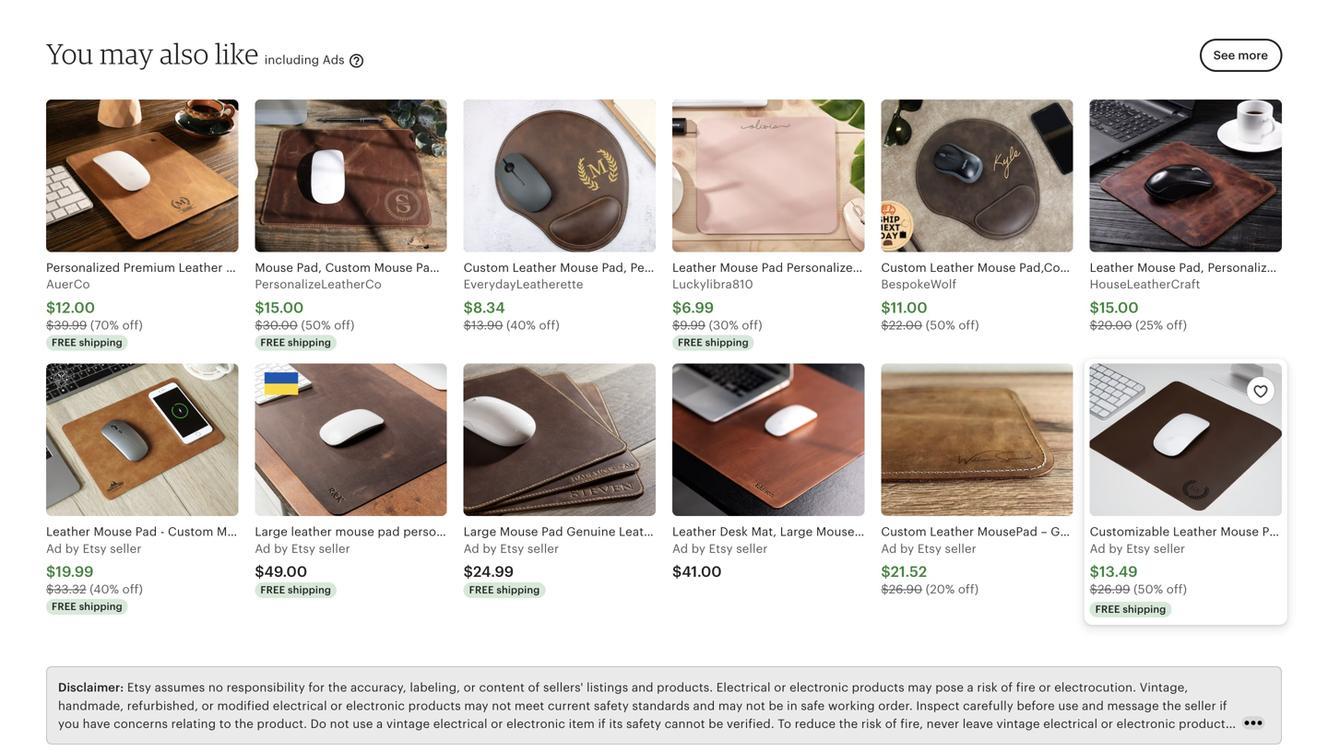 Task type: describe. For each thing, give the bounding box(es) containing it.
1 horizontal spatial electrical
[[433, 717, 488, 731]]

d for 19.99
[[54, 542, 62, 556]]

do
[[310, 717, 327, 731]]

0 horizontal spatial in
[[110, 736, 121, 749]]

see inside etsy assumes no responsibility for the accuracy, labeling, or content of sellers' listings and products. electrical or electronic products may pose a risk of fire or electrocution. vintage, handmade, refurbished, or modified electrical or electronic products may not meet current safety standards and may not be in safe working order. inspect carefully before use and message the seller if you have concerns relating to the product. do not use a vintage electrical or electronic item if its safety cannot be verified. to reduce the risk of fire, never leave vintage electrical or electronic products plugged in unattended. see etsy's
[[199, 736, 221, 749]]

the down working
[[839, 717, 858, 731]]

no
[[208, 681, 223, 695]]

luckylibra810 $ 6.99 $ 9.99 (30% off) free shipping
[[672, 278, 762, 349]]

see more button
[[1200, 39, 1282, 72]]

1 horizontal spatial be
[[769, 699, 784, 713]]

vintage,
[[1140, 681, 1188, 695]]

bespokewolf
[[881, 278, 957, 292]]

a d b y etsy seller $ 19.99 $ 33.32 (40% off) free shipping
[[46, 542, 143, 613]]

custom leather mouse pad, personalized office gifts, coworker gifts, customs logo, boss gift, teacher appreciation gift, custom text pad image
[[464, 100, 656, 252]]

meet
[[515, 699, 544, 713]]

a d b y etsy seller $ 24.99 free shipping
[[464, 542, 559, 596]]

1 horizontal spatial in
[[787, 699, 798, 713]]

free inside the a d b y etsy seller $ 24.99 free shipping
[[469, 585, 494, 596]]

electrocution.
[[1054, 681, 1136, 695]]

19.99
[[56, 564, 94, 581]]

or down the "no"
[[202, 699, 214, 713]]

b for 41.00
[[691, 542, 699, 556]]

including
[[264, 53, 319, 67]]

d for 21.52
[[889, 542, 897, 556]]

may right you
[[100, 37, 154, 71]]

b for 24.99
[[483, 542, 490, 556]]

disclaimer:
[[58, 681, 124, 695]]

15.00 for houseleathercraft $ 15.00 $ 20.00 (25% off)
[[1099, 300, 1139, 316]]

0 horizontal spatial electrical
[[273, 699, 327, 713]]

shipping inside personalizeleatherco $ 15.00 $ 30.00 (50% off) free shipping
[[288, 337, 331, 349]]

d for 49.00
[[263, 542, 271, 556]]

6.99
[[682, 300, 714, 316]]

22.00
[[889, 318, 922, 332]]

off) inside a d b y etsy seller $ 21.52 $ 26.90 (20% off)
[[958, 583, 979, 597]]

etsy for 24.99
[[500, 542, 524, 556]]

cannot
[[665, 717, 705, 731]]

b for 19.99
[[65, 542, 73, 556]]

b for 13.49
[[1109, 542, 1117, 556]]

etsy's
[[224, 736, 257, 749]]

a for 41.00
[[672, 542, 681, 556]]

(20%
[[926, 583, 955, 597]]

free inside a d b y etsy seller $ 13.49 $ 26.99 (50% off) free shipping
[[1095, 604, 1120, 616]]

1 vertical spatial safety
[[626, 717, 661, 731]]

shipping inside the auerco $ 12.00 $ 39.99 (70% off) free shipping
[[79, 337, 122, 349]]

reduce
[[795, 717, 836, 731]]

13.90
[[471, 318, 503, 332]]

off) for everydayleatherette $ 8.34 $ 13.90 (40% off)
[[539, 318, 560, 332]]

shipping inside luckylibra810 $ 6.99 $ 9.99 (30% off) free shipping
[[705, 337, 749, 349]]

electronic down meet
[[506, 717, 565, 731]]

see more link
[[1194, 39, 1282, 83]]

message
[[1107, 699, 1159, 713]]

to
[[219, 717, 231, 731]]

more for see
[[1238, 48, 1268, 62]]

custom leather mouse pad,coworker gift, gift for dad, boss gift, gift for him & her , personalized mouse pad, teacher gift, office gifts image
[[881, 100, 1073, 252]]

modified
[[217, 699, 270, 713]]

before
[[1017, 699, 1055, 713]]

26.99
[[1098, 583, 1130, 597]]

20.00
[[1098, 318, 1132, 332]]

etsy for 13.49
[[1126, 542, 1150, 556]]

assumes
[[155, 681, 205, 695]]

free inside 'a d b y etsy seller $ 49.00 free shipping'
[[260, 585, 285, 596]]

21.52
[[891, 564, 927, 581]]

pose
[[935, 681, 964, 695]]

relating
[[171, 717, 216, 731]]

may down electrical
[[718, 699, 743, 713]]

free inside personalizeleatherco $ 15.00 $ 30.00 (50% off) free shipping
[[260, 337, 285, 349]]

(40% inside everydayleatherette $ 8.34 $ 13.90 (40% off)
[[506, 318, 536, 332]]

like
[[215, 37, 259, 71]]

electronic up safe
[[790, 681, 849, 695]]

leather mouse pad - custom mouse pads, 15w wireless charger mousepad,custom leather charging mat, gift for dad, mouse pad for men, boss gift image
[[46, 364, 238, 517]]

0 vertical spatial products
[[852, 681, 904, 695]]

etsy assumes no responsibility for the accuracy, labeling, or content of sellers' listings and products. electrical or electronic products may pose a risk of fire or electrocution. vintage, handmade, refurbished, or modified electrical or electronic products may not meet current safety standards and may not be in safe working order. inspect carefully before use and message the seller if you have concerns relating to the product. do not use a vintage electrical or electronic item if its safety cannot be verified. to reduce the risk of fire, never leave vintage electrical or electronic products plugged in unattended. see etsy's
[[58, 681, 1231, 749]]

unattended.
[[124, 736, 196, 749]]

you may also like including ads
[[46, 37, 348, 71]]

d for 41.00
[[680, 542, 688, 556]]

$ inside the a d b y etsy seller $ 24.99 free shipping
[[464, 564, 473, 581]]

shipping inside 'a d b y etsy seller $ 19.99 $ 33.32 (40% off) free shipping'
[[79, 601, 122, 613]]

y for 21.52
[[908, 542, 914, 556]]

also
[[160, 37, 209, 71]]

the down modified
[[235, 717, 254, 731]]

seller for 24.99
[[527, 542, 559, 556]]

fire
[[1016, 681, 1035, 695]]

0 horizontal spatial risk
[[861, 717, 882, 731]]

information.
[[392, 736, 463, 749]]

a d b y etsy seller $ 41.00
[[672, 542, 768, 581]]

free inside the auerco $ 12.00 $ 39.99 (70% off) free shipping
[[52, 337, 76, 349]]

may down content
[[464, 699, 489, 713]]

concerns
[[114, 717, 168, 731]]

personalizeleatherco
[[255, 278, 382, 292]]

2 vertical spatial products
[[1179, 717, 1231, 731]]

0 horizontal spatial products
[[408, 699, 461, 713]]

off) for personalizeleatherco $ 15.00 $ 30.00 (50% off) free shipping
[[334, 318, 355, 332]]

customizable leather mouse pad in different colors, handmade leather mouse pad for office, mouse pad gift for an employee christmas present image
[[1090, 364, 1282, 517]]

y for 41.00
[[699, 542, 706, 556]]

(70%
[[90, 318, 119, 332]]

current
[[548, 699, 591, 713]]

electronic down message
[[1117, 717, 1176, 731]]

the left accuracy,
[[328, 681, 347, 695]]

30.00
[[263, 318, 298, 332]]

a for 21.52
[[881, 542, 889, 556]]

or up the to
[[774, 681, 786, 695]]

11.00
[[891, 300, 928, 316]]

2 horizontal spatial of
[[1001, 681, 1013, 695]]

safe
[[801, 699, 825, 713]]

seller for 49.00
[[319, 542, 350, 556]]

13.49
[[1099, 564, 1138, 581]]

a d b y etsy seller $ 13.49 $ 26.99 (50% off) free shipping
[[1090, 542, 1187, 616]]

listings
[[587, 681, 628, 695]]

free inside 'a d b y etsy seller $ 19.99 $ 33.32 (40% off) free shipping'
[[52, 601, 76, 613]]

everydayleatherette $ 8.34 $ 13.90 (40% off)
[[464, 278, 583, 332]]

to
[[778, 717, 791, 731]]

electronic down accuracy,
[[346, 699, 405, 713]]

large mouse pad genuine leather 10x8.5 - new job or promotion gift, custom gift for gamers students, 3rd anniversary, christmas gift image
[[464, 364, 656, 517]]

0 vertical spatial safety
[[594, 699, 629, 713]]

standards
[[632, 699, 690, 713]]

2 horizontal spatial electrical
[[1043, 717, 1098, 731]]

item
[[569, 717, 595, 731]]

responsibility
[[227, 681, 305, 695]]

you
[[46, 37, 94, 71]]

the down vintage,
[[1162, 699, 1181, 713]]

never
[[927, 717, 959, 731]]

2 horizontal spatial not
[[746, 699, 765, 713]]

working
[[828, 699, 875, 713]]

etsy for 19.99
[[83, 542, 107, 556]]

41.00
[[682, 564, 722, 581]]

off) for houseleathercraft $ 15.00 $ 20.00 (25% off)
[[1166, 318, 1187, 332]]

leave
[[963, 717, 993, 731]]

9.99
[[680, 318, 706, 332]]

1 horizontal spatial if
[[1220, 699, 1227, 713]]

b for 21.52
[[900, 542, 908, 556]]

etsy for 41.00
[[709, 542, 733, 556]]

shipping inside the a d b y etsy seller $ 24.99 free shipping
[[496, 585, 540, 596]]

shipping inside a d b y etsy seller $ 13.49 $ 26.99 (50% off) free shipping
[[1123, 604, 1166, 616]]



Task type: vqa. For each thing, say whether or not it's contained in the screenshot.
a d b y Etsy seller $ 41.00
yes



Task type: locate. For each thing, give the bounding box(es) containing it.
products up order. on the bottom right of the page
[[852, 681, 904, 695]]

for
[[308, 681, 325, 695], [339, 736, 355, 749]]

24.99
[[473, 564, 514, 581]]

off) right the 33.32
[[122, 583, 143, 597]]

mouse pad, custom mouse pad, leather mouse pad, personalized gift, coworker gift, gift for dad, christmas gift, gift for him, gift for her image
[[255, 100, 447, 252]]

see more
[[1213, 48, 1268, 62]]

a inside a d b y etsy seller $ 21.52 $ 26.90 (20% off)
[[881, 542, 889, 556]]

0 vertical spatial use
[[1058, 699, 1079, 713]]

1 horizontal spatial use
[[1058, 699, 1079, 713]]

houseleathercraft
[[1090, 278, 1200, 292]]

use down electrocution.
[[1058, 699, 1079, 713]]

off) inside houseleathercraft $ 15.00 $ 20.00 (25% off)
[[1166, 318, 1187, 332]]

products down vintage,
[[1179, 717, 1231, 731]]

39.99
[[54, 318, 87, 332]]

b inside the a d b y etsy seller $ 24.99 free shipping
[[483, 542, 490, 556]]

y inside a d b y etsy seller $ 21.52 $ 26.90 (20% off)
[[908, 542, 914, 556]]

content
[[479, 681, 525, 695]]

b for 49.00
[[274, 542, 282, 556]]

y up the 41.00
[[699, 542, 706, 556]]

or down content
[[491, 717, 503, 731]]

personalized premium leather mouse pad | custom mouse pad | coworker gift | gift for him | gift for her | gift for dad | christmas gift image
[[46, 100, 238, 252]]

a d b y etsy seller $ 21.52 $ 26.90 (20% off)
[[881, 542, 979, 597]]

d inside a d b y etsy seller $ 21.52 $ 26.90 (20% off)
[[889, 542, 897, 556]]

shipping down 24.99
[[496, 585, 540, 596]]

seller inside 'a d b y etsy seller $ 19.99 $ 33.32 (40% off) free shipping'
[[110, 542, 142, 556]]

free down 24.99
[[469, 585, 494, 596]]

shipping inside 'a d b y etsy seller $ 49.00 free shipping'
[[288, 585, 331, 596]]

b inside 'a d b y etsy seller $ 49.00 free shipping'
[[274, 542, 282, 556]]

0 vertical spatial see
[[1213, 48, 1235, 62]]

the
[[328, 681, 347, 695], [1162, 699, 1181, 713], [235, 717, 254, 731], [839, 717, 858, 731]]

1 15.00 from the left
[[264, 300, 304, 316]]

d up 21.52
[[889, 542, 897, 556]]

and down electrocution.
[[1082, 699, 1104, 713]]

auerco
[[46, 278, 90, 292]]

etsy for 21.52
[[918, 542, 942, 556]]

may
[[100, 37, 154, 71], [908, 681, 932, 695], [464, 699, 489, 713], [718, 699, 743, 713]]

off) right 22.00
[[959, 318, 979, 332]]

0 horizontal spatial more
[[358, 736, 389, 749]]

1 horizontal spatial and
[[693, 699, 715, 713]]

d inside 'a d b y etsy seller $ 19.99 $ 33.32 (40% off) free shipping'
[[54, 542, 62, 556]]

etsy up 24.99
[[500, 542, 524, 556]]

or
[[464, 681, 476, 695], [774, 681, 786, 695], [1039, 681, 1051, 695], [202, 699, 214, 713], [330, 699, 343, 713], [491, 717, 503, 731], [1101, 717, 1113, 731]]

$
[[46, 300, 56, 316], [255, 300, 264, 316], [464, 300, 473, 316], [672, 300, 682, 316], [881, 300, 891, 316], [1090, 300, 1099, 316], [46, 318, 54, 332], [255, 318, 263, 332], [464, 318, 471, 332], [672, 318, 680, 332], [881, 318, 889, 332], [1090, 318, 1098, 332], [46, 564, 56, 581], [255, 564, 264, 581], [464, 564, 473, 581], [672, 564, 682, 581], [881, 564, 891, 581], [1090, 564, 1099, 581], [46, 583, 54, 597], [881, 583, 889, 597], [1090, 583, 1098, 597]]

y
[[73, 542, 79, 556], [281, 542, 288, 556], [490, 542, 497, 556], [699, 542, 706, 556], [908, 542, 914, 556], [1116, 542, 1123, 556]]

15.00 inside houseleathercraft $ 15.00 $ 20.00 (25% off)
[[1099, 300, 1139, 316]]

for more information.
[[335, 736, 463, 749]]

in down concerns
[[110, 736, 121, 749]]

0 vertical spatial be
[[769, 699, 784, 713]]

1 horizontal spatial risk
[[977, 681, 998, 695]]

not right do
[[330, 717, 349, 731]]

(40% right 13.90
[[506, 318, 536, 332]]

electronic
[[790, 681, 849, 695], [346, 699, 405, 713], [506, 717, 565, 731], [1117, 717, 1176, 731]]

15.00 up 30.00 on the top of the page
[[264, 300, 304, 316]]

2 horizontal spatial products
[[1179, 717, 1231, 731]]

etsy up 49.00
[[291, 542, 315, 556]]

d up 24.99
[[472, 542, 479, 556]]

off) inside personalizeleatherco $ 15.00 $ 30.00 (50% off) free shipping
[[334, 318, 355, 332]]

d for 24.99
[[472, 542, 479, 556]]

1 horizontal spatial see
[[1213, 48, 1235, 62]]

etsy inside a d b y etsy seller $ 13.49 $ 26.99 (50% off) free shipping
[[1126, 542, 1150, 556]]

0 horizontal spatial not
[[330, 717, 349, 731]]

refurbished,
[[127, 699, 198, 713]]

shipping down 49.00
[[288, 585, 331, 596]]

0 horizontal spatial be
[[709, 717, 723, 731]]

15.00 inside personalizeleatherco $ 15.00 $ 30.00 (50% off) free shipping
[[264, 300, 304, 316]]

seller for 41.00
[[736, 542, 768, 556]]

auerco $ 12.00 $ 39.99 (70% off) free shipping
[[46, 278, 143, 349]]

y for 19.99
[[73, 542, 79, 556]]

26.90
[[889, 583, 922, 597]]

y inside the a d b y etsy seller $ 24.99 free shipping
[[490, 542, 497, 556]]

1 b from the left
[[65, 542, 73, 556]]

electrical up 'product.'
[[273, 699, 327, 713]]

b up 21.52
[[900, 542, 908, 556]]

more inside see more button
[[1238, 48, 1268, 62]]

4 d from the left
[[680, 542, 688, 556]]

verified.
[[727, 717, 775, 731]]

33.32
[[54, 583, 86, 597]]

1 vertical spatial products
[[408, 699, 461, 713]]

products down labeling,
[[408, 699, 461, 713]]

15.00 up 20.00
[[1099, 300, 1139, 316]]

y for 13.49
[[1116, 542, 1123, 556]]

4 b from the left
[[691, 542, 699, 556]]

0 vertical spatial for
[[308, 681, 325, 695]]

(50% inside bespokewolf $ 11.00 $ 22.00 (50% off)
[[926, 318, 955, 332]]

d inside the a d b y etsy seller $ 24.99 free shipping
[[472, 542, 479, 556]]

1 vintage from the left
[[386, 717, 430, 731]]

0 horizontal spatial 15.00
[[264, 300, 304, 316]]

carefully
[[963, 699, 1013, 713]]

d
[[54, 542, 62, 556], [263, 542, 271, 556], [472, 542, 479, 556], [680, 542, 688, 556], [889, 542, 897, 556], [1098, 542, 1106, 556]]

b up 13.49
[[1109, 542, 1117, 556]]

b inside a d b y etsy seller $ 13.49 $ 26.99 (50% off) free shipping
[[1109, 542, 1117, 556]]

handmade,
[[58, 699, 124, 713]]

4 y from the left
[[699, 542, 706, 556]]

$ inside 'a d b y etsy seller $ 49.00 free shipping'
[[255, 564, 264, 581]]

etsy up 13.49
[[1126, 542, 1150, 556]]

0 horizontal spatial if
[[598, 717, 606, 731]]

bespokewolf $ 11.00 $ 22.00 (50% off)
[[881, 278, 979, 332]]

shipping down 26.99
[[1123, 604, 1166, 616]]

more for for
[[358, 736, 389, 749]]

or down message
[[1101, 717, 1113, 731]]

you
[[58, 717, 79, 731]]

2 horizontal spatial and
[[1082, 699, 1104, 713]]

y up 24.99
[[490, 542, 497, 556]]

y up 13.49
[[1116, 542, 1123, 556]]

0 horizontal spatial (50%
[[301, 318, 331, 332]]

etsy inside the a d b y etsy seller $ 24.99 free shipping
[[500, 542, 524, 556]]

(25%
[[1135, 318, 1163, 332]]

may up inspect
[[908, 681, 932, 695]]

and down products.
[[693, 699, 715, 713]]

1 vertical spatial if
[[598, 717, 606, 731]]

for inside etsy assumes no responsibility for the accuracy, labeling, or content of sellers' listings and products. electrical or electronic products may pose a risk of fire or electrocution. vintage, handmade, refurbished, or modified electrical or electronic products may not meet current safety standards and may not be in safe working order. inspect carefully before use and message the seller if you have concerns relating to the product. do not use a vintage electrical or electronic item if its safety cannot be verified. to reduce the risk of fire, never leave vintage electrical or electronic products plugged in unattended. see etsy's
[[308, 681, 325, 695]]

a inside 'a d b y etsy seller $ 19.99 $ 33.32 (40% off) free shipping'
[[46, 542, 54, 556]]

(40% inside 'a d b y etsy seller $ 19.99 $ 33.32 (40% off) free shipping'
[[90, 583, 119, 597]]

shipping down the 33.32
[[79, 601, 122, 613]]

0 horizontal spatial for
[[308, 681, 325, 695]]

b
[[65, 542, 73, 556], [274, 542, 282, 556], [483, 542, 490, 556], [691, 542, 699, 556], [900, 542, 908, 556], [1109, 542, 1117, 556]]

(50% for 11.00
[[926, 318, 955, 332]]

etsy up 19.99
[[83, 542, 107, 556]]

off) inside the auerco $ 12.00 $ 39.99 (70% off) free shipping
[[122, 318, 143, 332]]

d up the 41.00
[[680, 542, 688, 556]]

1 vertical spatial (40%
[[90, 583, 119, 597]]

1 vertical spatial use
[[353, 717, 373, 731]]

b inside a d b y etsy seller $ 41.00
[[691, 542, 699, 556]]

be right cannot
[[709, 717, 723, 731]]

8.34
[[473, 300, 505, 316]]

off) inside bespokewolf $ 11.00 $ 22.00 (50% off)
[[959, 318, 979, 332]]

its
[[609, 717, 623, 731]]

not up the verified.
[[746, 699, 765, 713]]

of up meet
[[528, 681, 540, 695]]

off) down 'personalizeleatherco'
[[334, 318, 355, 332]]

if right message
[[1220, 699, 1227, 713]]

free down 30.00 on the top of the page
[[260, 337, 285, 349]]

2 d from the left
[[263, 542, 271, 556]]

of down order. on the bottom right of the page
[[885, 717, 897, 731]]

for down accuracy,
[[339, 736, 355, 749]]

a for 13.49
[[1090, 542, 1098, 556]]

be up the to
[[769, 699, 784, 713]]

see inside button
[[1213, 48, 1235, 62]]

etsy
[[83, 542, 107, 556], [291, 542, 315, 556], [500, 542, 524, 556], [709, 542, 733, 556], [918, 542, 942, 556], [1126, 542, 1150, 556], [127, 681, 151, 695]]

free down "9.99"
[[678, 337, 703, 349]]

0 vertical spatial risk
[[977, 681, 998, 695]]

2 15.00 from the left
[[1099, 300, 1139, 316]]

y up 49.00
[[281, 542, 288, 556]]

free down the 33.32
[[52, 601, 76, 613]]

or up for more information.
[[330, 699, 343, 713]]

1 vertical spatial more
[[358, 736, 389, 749]]

1 vertical spatial in
[[110, 736, 121, 749]]

seller inside 'a d b y etsy seller $ 49.00 free shipping'
[[319, 542, 350, 556]]

b inside a d b y etsy seller $ 21.52 $ 26.90 (20% off)
[[900, 542, 908, 556]]

vintage up for more information.
[[386, 717, 430, 731]]

y up 19.99
[[73, 542, 79, 556]]

leather desk mat, large mouse pad birthday gifts for husband desk blotter large leather mousepad brown leather laptop mat image
[[672, 364, 864, 517]]

safety down the standards
[[626, 717, 661, 731]]

1 vertical spatial see
[[199, 736, 221, 749]]

a inside the a d b y etsy seller $ 24.99 free shipping
[[464, 542, 472, 556]]

accuracy,
[[350, 681, 407, 695]]

y up 21.52
[[908, 542, 914, 556]]

(40% right the 33.32
[[90, 583, 119, 597]]

2 y from the left
[[281, 542, 288, 556]]

1 horizontal spatial 15.00
[[1099, 300, 1139, 316]]

seller inside etsy assumes no responsibility for the accuracy, labeling, or content of sellers' listings and products. electrical or electronic products may pose a risk of fire or electrocution. vintage, handmade, refurbished, or modified electrical or electronic products may not meet current safety standards and may not be in safe working order. inspect carefully before use and message the seller if you have concerns relating to the product. do not use a vintage electrical or electronic item if its safety cannot be verified. to reduce the risk of fire, never leave vintage electrical or electronic products plugged in unattended. see etsy's
[[1185, 699, 1216, 713]]

b up the 41.00
[[691, 542, 699, 556]]

etsy up refurbished, on the bottom left
[[127, 681, 151, 695]]

0 vertical spatial more
[[1238, 48, 1268, 62]]

vintage down the before
[[996, 717, 1040, 731]]

1 vertical spatial be
[[709, 717, 723, 731]]

0 vertical spatial if
[[1220, 699, 1227, 713]]

a inside a d b y etsy seller $ 13.49 $ 26.99 (50% off) free shipping
[[1090, 542, 1098, 556]]

free down the 39.99
[[52, 337, 76, 349]]

seller inside a d b y etsy seller $ 13.49 $ 26.99 (50% off) free shipping
[[1154, 542, 1185, 556]]

b inside 'a d b y etsy seller $ 19.99 $ 33.32 (40% off) free shipping'
[[65, 542, 73, 556]]

a for 19.99
[[46, 542, 54, 556]]

product.
[[257, 717, 307, 731]]

more
[[1238, 48, 1268, 62], [358, 736, 389, 749]]

or left content
[[464, 681, 476, 695]]

see
[[1213, 48, 1235, 62], [199, 736, 221, 749]]

1 horizontal spatial of
[[885, 717, 897, 731]]

1 horizontal spatial products
[[852, 681, 904, 695]]

electrical down the before
[[1043, 717, 1098, 731]]

b up 19.99
[[65, 542, 73, 556]]

off) inside a d b y etsy seller $ 13.49 $ 26.99 (50% off) free shipping
[[1166, 583, 1187, 597]]

(50% inside personalizeleatherco $ 15.00 $ 30.00 (50% off) free shipping
[[301, 318, 331, 332]]

off) right 26.99
[[1166, 583, 1187, 597]]

a inside 'a d b y etsy seller $ 49.00 free shipping'
[[255, 542, 263, 556]]

(50% right 30.00 on the top of the page
[[301, 318, 331, 332]]

1 vertical spatial risk
[[861, 717, 882, 731]]

personalizeleatherco $ 15.00 $ 30.00 (50% off) free shipping
[[255, 278, 382, 349]]

off) right (70%
[[122, 318, 143, 332]]

risk down working
[[861, 717, 882, 731]]

electrical
[[716, 681, 771, 695]]

seller for 13.49
[[1154, 542, 1185, 556]]

1 horizontal spatial more
[[1238, 48, 1268, 62]]

electrical
[[273, 699, 327, 713], [433, 717, 488, 731], [1043, 717, 1098, 731]]

off)
[[122, 318, 143, 332], [334, 318, 355, 332], [539, 318, 560, 332], [742, 318, 762, 332], [959, 318, 979, 332], [1166, 318, 1187, 332], [122, 583, 143, 597], [958, 583, 979, 597], [1166, 583, 1187, 597]]

0 horizontal spatial of
[[528, 681, 540, 695]]

d inside a d b y etsy seller $ 13.49 $ 26.99 (50% off) free shipping
[[1098, 542, 1106, 556]]

3 y from the left
[[490, 542, 497, 556]]

(50% right 22.00
[[926, 318, 955, 332]]

use
[[1058, 699, 1079, 713], [353, 717, 373, 731]]

a d b y etsy seller $ 49.00 free shipping
[[255, 542, 350, 596]]

if left its
[[598, 717, 606, 731]]

1 horizontal spatial not
[[492, 699, 511, 713]]

1 y from the left
[[73, 542, 79, 556]]

risk up carefully at the right bottom
[[977, 681, 998, 695]]

houseleathercraft $ 15.00 $ 20.00 (25% off)
[[1090, 278, 1200, 332]]

shipping down 30.00 on the top of the page
[[288, 337, 331, 349]]

2 vintage from the left
[[996, 717, 1040, 731]]

a for 24.99
[[464, 542, 472, 556]]

or right fire
[[1039, 681, 1051, 695]]

etsy inside a d b y etsy seller $ 21.52 $ 26.90 (20% off)
[[918, 542, 942, 556]]

0 vertical spatial in
[[787, 699, 798, 713]]

5 y from the left
[[908, 542, 914, 556]]

y inside 'a d b y etsy seller $ 19.99 $ 33.32 (40% off) free shipping'
[[73, 542, 79, 556]]

free inside luckylibra810 $ 6.99 $ 9.99 (30% off) free shipping
[[678, 337, 703, 349]]

3 d from the left
[[472, 542, 479, 556]]

d up 49.00
[[263, 542, 271, 556]]

(30%
[[709, 318, 739, 332]]

seller inside the a d b y etsy seller $ 24.99 free shipping
[[527, 542, 559, 556]]

6 y from the left
[[1116, 542, 1123, 556]]

of
[[528, 681, 540, 695], [1001, 681, 1013, 695], [885, 717, 897, 731]]

electrical up the information.
[[433, 717, 488, 731]]

seller inside a d b y etsy seller $ 41.00
[[736, 542, 768, 556]]

b up 24.99
[[483, 542, 490, 556]]

safety down 'listings'
[[594, 699, 629, 713]]

shipping down (70%
[[79, 337, 122, 349]]

(50% for 15.00
[[301, 318, 331, 332]]

off) inside luckylibra810 $ 6.99 $ 9.99 (30% off) free shipping
[[742, 318, 762, 332]]

3 b from the left
[[483, 542, 490, 556]]

2 horizontal spatial (50%
[[1134, 583, 1163, 597]]

off) inside everydayleatherette $ 8.34 $ 13.90 (40% off)
[[539, 318, 560, 332]]

1 horizontal spatial (50%
[[926, 318, 955, 332]]

in up the to
[[787, 699, 798, 713]]

49.00
[[264, 564, 307, 581]]

15.00 for personalizeleatherco $ 15.00 $ 30.00 (50% off) free shipping
[[264, 300, 304, 316]]

seller inside a d b y etsy seller $ 21.52 $ 26.90 (20% off)
[[945, 542, 976, 556]]

inspect
[[916, 699, 960, 713]]

have
[[83, 717, 110, 731]]

etsy inside 'a d b y etsy seller $ 19.99 $ 33.32 (40% off) free shipping'
[[83, 542, 107, 556]]

labeling,
[[410, 681, 460, 695]]

free down 49.00
[[260, 585, 285, 596]]

luckylibra810
[[672, 278, 753, 292]]

custom leather mousepad – genuine leather mousepad – large leather mouse mat – handmade leather mat – personalized office gift image
[[881, 364, 1073, 517]]

ads
[[323, 53, 345, 67]]

12.00
[[56, 300, 95, 316]]

off) right (25% on the right of the page
[[1166, 318, 1187, 332]]

d inside a d b y etsy seller $ 41.00
[[680, 542, 688, 556]]

a inside a d b y etsy seller $ 41.00
[[672, 542, 681, 556]]

(50%
[[301, 318, 331, 332], [926, 318, 955, 332], [1134, 583, 1163, 597]]

y inside a d b y etsy seller $ 13.49 $ 26.99 (50% off) free shipping
[[1116, 542, 1123, 556]]

etsy up the 41.00
[[709, 542, 733, 556]]

y inside a d b y etsy seller $ 41.00
[[699, 542, 706, 556]]

etsy inside 'a d b y etsy seller $ 49.00 free shipping'
[[291, 542, 315, 556]]

y for 24.99
[[490, 542, 497, 556]]

0 horizontal spatial use
[[353, 717, 373, 731]]

order.
[[878, 699, 913, 713]]

d up 19.99
[[54, 542, 62, 556]]

d up 13.49
[[1098, 542, 1106, 556]]

0 horizontal spatial vintage
[[386, 717, 430, 731]]

a for 49.00
[[255, 542, 263, 556]]

d for 13.49
[[1098, 542, 1106, 556]]

off) for bespokewolf $ 11.00 $ 22.00 (50% off)
[[959, 318, 979, 332]]

y for 49.00
[[281, 542, 288, 556]]

0 vertical spatial (40%
[[506, 318, 536, 332]]

y inside 'a d b y etsy seller $ 49.00 free shipping'
[[281, 542, 288, 556]]

be
[[769, 699, 784, 713], [709, 717, 723, 731]]

0 horizontal spatial see
[[199, 736, 221, 749]]

0 horizontal spatial and
[[632, 681, 654, 695]]

seller for 21.52
[[945, 542, 976, 556]]

plugged
[[58, 736, 107, 749]]

etsy inside a d b y etsy seller $ 41.00
[[709, 542, 733, 556]]

b up 49.00
[[274, 542, 282, 556]]

free down 26.99
[[1095, 604, 1120, 616]]

everydayleatherette
[[464, 278, 583, 292]]

2 b from the left
[[274, 542, 282, 556]]

off) for auerco $ 12.00 $ 39.99 (70% off) free shipping
[[122, 318, 143, 332]]

(50% inside a d b y etsy seller $ 13.49 $ 26.99 (50% off) free shipping
[[1134, 583, 1163, 597]]

not down content
[[492, 699, 511, 713]]

large leather mouse pad personalized mousepad, birthday gifts, teacher gift, gaming mouse pad,  brown leather desk pad, office accessories image
[[255, 364, 447, 517]]

for up do
[[308, 681, 325, 695]]

products.
[[657, 681, 713, 695]]

and up the standards
[[632, 681, 654, 695]]

15.00
[[264, 300, 304, 316], [1099, 300, 1139, 316]]

if
[[1220, 699, 1227, 713], [598, 717, 606, 731]]

off) right (30%
[[742, 318, 762, 332]]

1 vertical spatial for
[[339, 736, 355, 749]]

etsy for 49.00
[[291, 542, 315, 556]]

seller for 19.99
[[110, 542, 142, 556]]

1 horizontal spatial for
[[339, 736, 355, 749]]

off) for luckylibra810 $ 6.99 $ 9.99 (30% off) free shipping
[[742, 318, 762, 332]]

safety
[[594, 699, 629, 713], [626, 717, 661, 731]]

vintage
[[386, 717, 430, 731], [996, 717, 1040, 731]]

1 horizontal spatial (40%
[[506, 318, 536, 332]]

off) inside 'a d b y etsy seller $ 19.99 $ 33.32 (40% off) free shipping'
[[122, 583, 143, 597]]

6 b from the left
[[1109, 542, 1117, 556]]

1 horizontal spatial vintage
[[996, 717, 1040, 731]]

6 d from the left
[[1098, 542, 1106, 556]]

leather mouse pad personalized,custom leather mousepad,cute mousepad,engraved mouse pad,custom gift for office,gamer,client,desk accessories image
[[672, 100, 864, 252]]

5 b from the left
[[900, 542, 908, 556]]

fire,
[[900, 717, 923, 731]]

sellers'
[[543, 681, 583, 695]]

use down accuracy,
[[353, 717, 373, 731]]

shipping down (30%
[[705, 337, 749, 349]]

5 d from the left
[[889, 542, 897, 556]]

leather mouse pad, personalized leather accessories mouse pad, gift for office, leather mousepad, personalized gift, groomsmen gifts image
[[1090, 100, 1282, 252]]

$ inside a d b y etsy seller $ 41.00
[[672, 564, 682, 581]]

d inside 'a d b y etsy seller $ 49.00 free shipping'
[[263, 542, 271, 556]]

etsy up 21.52
[[918, 542, 942, 556]]

0 horizontal spatial (40%
[[90, 583, 119, 597]]

etsy inside etsy assumes no responsibility for the accuracy, labeling, or content of sellers' listings and products. electrical or electronic products may pose a risk of fire or electrocution. vintage, handmade, refurbished, or modified electrical or electronic products may not meet current safety standards and may not be in safe working order. inspect carefully before use and message the seller if you have concerns relating to the product. do not use a vintage electrical or electronic item if its safety cannot be verified. to reduce the risk of fire, never leave vintage electrical or electronic products plugged in unattended. see etsy's
[[127, 681, 151, 695]]

1 d from the left
[[54, 542, 62, 556]]

of left fire
[[1001, 681, 1013, 695]]

not
[[492, 699, 511, 713], [746, 699, 765, 713], [330, 717, 349, 731]]



